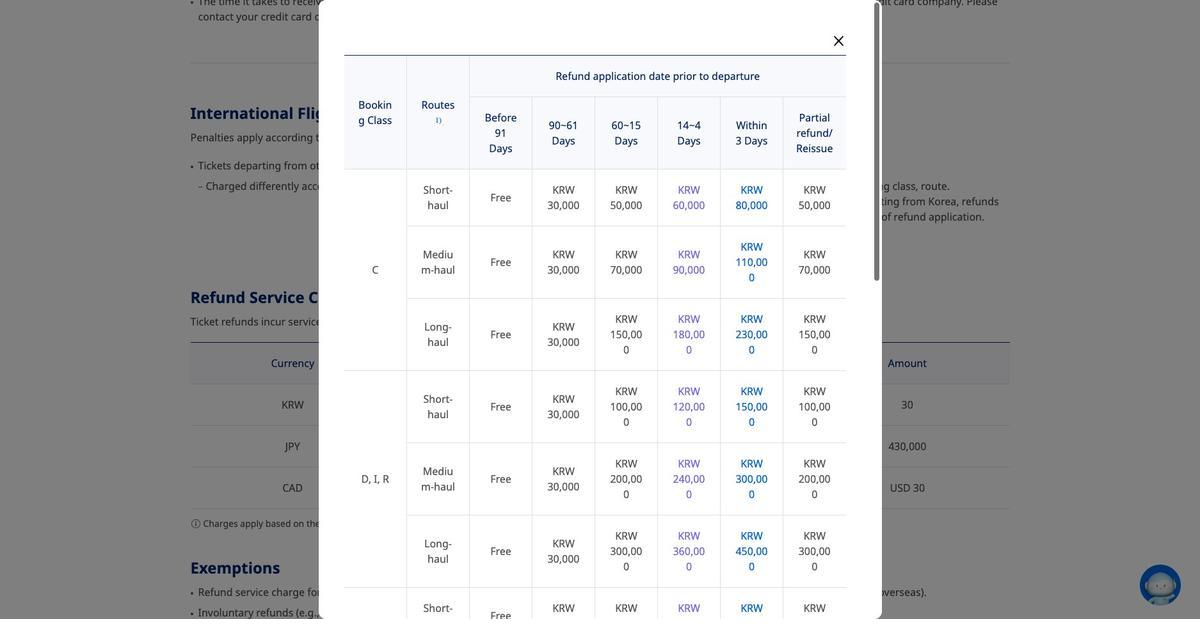 Task type: locate. For each thing, give the bounding box(es) containing it.
1 vertical spatial m-
[[421, 480, 434, 494]]

2 krw 100,00 0 from the left
[[799, 385, 831, 430]]

1 m- from the top
[[421, 263, 434, 277]]

tickets for tickets departing from other than korea charged differently according to fare rules, booking class, route.
[[198, 159, 231, 173]]

amount
[[479, 357, 517, 371], [889, 357, 927, 371]]

2 short- from the top
[[424, 393, 453, 407]]

mediu m-haul
[[421, 248, 455, 277], [421, 465, 455, 494]]

apply for penalties
[[237, 131, 263, 145]]

1 horizontal spatial 150,00
[[736, 400, 768, 414]]

1 horizontal spatial 91
[[495, 126, 507, 140]]

0 vertical spatial tickets
[[386, 0, 417, 8]]

1 horizontal spatial route.
[[922, 179, 950, 194]]

service right incur
[[288, 315, 322, 329]]

150,00 right krw 230,00 0
[[799, 328, 831, 342]]

tickets right "(except"
[[795, 586, 826, 600]]

1 vertical spatial departure
[[514, 586, 562, 600]]

refunds left incur
[[221, 315, 259, 329]]

91 right least at the bottom left of the page
[[436, 586, 448, 600]]

for
[[370, 0, 383, 8], [768, 195, 782, 209], [723, 236, 737, 250], [308, 586, 321, 600], [778, 586, 792, 600]]

2 mediu from the top
[[423, 465, 454, 479]]

1 horizontal spatial krw 150,00 0
[[736, 385, 768, 430]]

class
[[368, 113, 392, 127]]

date left the and
[[699, 0, 721, 8]]

long- haul
[[425, 320, 452, 350], [425, 537, 452, 567]]

0 horizontal spatial booking
[[415, 179, 455, 194]]

1 vertical spatial refunds
[[962, 195, 999, 209]]

card up approved. on the top of page
[[618, 0, 639, 8]]

90~61 days
[[549, 118, 579, 148]]

after
[[484, 10, 507, 24]]

departing left overseas).
[[829, 586, 876, 600]]

it
[[243, 0, 249, 8]]

1 mediu from the top
[[423, 248, 454, 262]]

1 vertical spatial short- haul
[[424, 393, 453, 422]]

differently inside tickets departing from other than korea charged differently according to fare rules, booking class, route.
[[250, 179, 299, 194]]

1 vertical spatial on
[[293, 518, 304, 530]]

60~15
[[612, 118, 641, 133]]

0 vertical spatial m-
[[421, 263, 434, 277]]

tickets
[[386, 0, 417, 8], [795, 586, 826, 600]]

krw 90,000
[[673, 248, 705, 277]]

300,00
[[736, 473, 768, 487], [611, 545, 643, 559], [799, 545, 831, 559]]

the down flight
[[839, 210, 855, 224]]

krw inside krw 90,000
[[678, 248, 700, 262]]

departing right flight
[[853, 195, 900, 209]]

days inside the time it takes to receive refunds for tickets purchased via credit card varies by credit card transaction date and processing period of the credit card company. please contact your credit card company two to five business days after the refund is approved.
[[459, 10, 482, 24]]

0 horizontal spatial date
[[565, 586, 587, 600]]

1 horizontal spatial amount
[[889, 357, 927, 371]]

ticket down 1 link
[[426, 131, 452, 145]]

krw 300,00 0 right others
[[736, 457, 768, 502]]

2 class, from the left
[[893, 179, 919, 194]]

0 horizontal spatial 91
[[436, 586, 448, 600]]

days down before
[[489, 142, 513, 156]]

refund left application
[[556, 69, 591, 83]]

m-
[[421, 263, 434, 277], [421, 480, 434, 494]]

days down within
[[745, 134, 768, 148]]

refund left application.
[[894, 210, 927, 224]]

0 vertical spatial long-
[[425, 320, 452, 334]]

0 vertical spatial long- haul
[[425, 320, 452, 350]]

refund penalty for itinerary departing korea
[[647, 236, 861, 250]]

document
[[319, 0, 882, 620]]

refund up ticket
[[191, 287, 246, 308]]

refund for refund service charge
[[191, 287, 246, 308]]

1 vertical spatial long- haul
[[425, 537, 452, 567]]

korea right 'than' on the top of the page
[[364, 159, 392, 173]]

300,00 right others
[[736, 473, 768, 487]]

91 down before
[[495, 126, 507, 140]]

0 horizontal spatial charged
[[206, 179, 247, 194]]

krw 300,00 0
[[736, 457, 768, 502], [611, 530, 643, 574], [799, 530, 831, 574]]

1 vertical spatial time
[[857, 210, 879, 224]]

refund
[[556, 69, 591, 83], [354, 103, 409, 124], [647, 236, 682, 250], [191, 287, 246, 308], [198, 586, 233, 600]]

class, inside charged differently according to fare rules, booking class, route. however, please note that for the first flight departing from korea, refunds will be charged differently depending on the time of refund application.
[[893, 179, 919, 194]]

free
[[491, 191, 512, 205], [491, 256, 512, 270], [491, 328, 512, 342], [491, 400, 512, 414], [491, 473, 512, 487], [491, 545, 512, 559]]

1 horizontal spatial departure
[[712, 69, 760, 83]]

refunds up application.
[[962, 195, 999, 209]]

tickets down penalties
[[198, 159, 231, 173]]

0 horizontal spatial krw 70,000
[[611, 248, 643, 277]]

1 short- haul from the top
[[424, 183, 453, 213]]

departing down depending
[[782, 236, 830, 250]]

booking inside charged differently according to fare rules, booking class, route. however, please note that for the first flight departing from korea, refunds will be charged differently depending on the time of refund application.
[[851, 179, 890, 194]]

1 long- haul from the top
[[425, 320, 452, 350]]

1 horizontal spatial tickets
[[795, 586, 826, 600]]

within
[[737, 118, 768, 133]]

2 mediu m-haul from the top
[[421, 465, 455, 494]]

prior inside document
[[673, 69, 697, 83]]

refund down exemptions
[[198, 586, 233, 600]]

days inside 90~61 days
[[552, 134, 576, 148]]

0 horizontal spatial amount
[[479, 357, 517, 371]]

1 mediu m-haul from the top
[[421, 248, 455, 277]]

days inside 14~4 days
[[678, 134, 701, 148]]

90,000
[[673, 263, 705, 277]]

krw 30,000
[[548, 183, 580, 213], [548, 248, 580, 277], [548, 320, 580, 350], [548, 393, 580, 422], [548, 465, 580, 494], [548, 537, 580, 567], [548, 602, 580, 620]]

2 horizontal spatial date
[[699, 0, 721, 8]]

currency down 180,00
[[681, 357, 724, 371]]

currency down ticket refunds incur service charges.
[[271, 357, 314, 371]]

the up depending
[[785, 195, 801, 209]]

fare up the first
[[800, 179, 819, 194]]

2 krw 30,000 from the top
[[548, 248, 580, 277]]

0 horizontal spatial class,
[[458, 179, 483, 194]]

2 horizontal spatial 150,00
[[799, 328, 831, 342]]

jpy
[[285, 440, 300, 454]]

rules, inside tickets departing from other than korea charged differently according to fare rules, booking class, route.
[[386, 179, 413, 194]]

credit up close
[[864, 0, 892, 8]]

1 link
[[433, 112, 455, 128]]

purchased
[[420, 0, 471, 8]]

short- haul
[[424, 183, 453, 213], [424, 393, 453, 422], [424, 602, 453, 620]]

departing inside tickets departing from other than korea charged differently according to fare rules, booking class, route.
[[234, 159, 281, 173]]

for right "(except"
[[778, 586, 792, 600]]

1 horizontal spatial refunds
[[330, 0, 367, 8]]

0 horizontal spatial rules,
[[386, 179, 413, 194]]

refund inside button
[[647, 236, 682, 250]]

from left other
[[284, 159, 307, 173]]

rules, down rules
[[386, 179, 413, 194]]

1 horizontal spatial krw 100,00 0
[[799, 385, 831, 430]]

class, inside tickets departing from other than korea charged differently according to fare rules, booking class, route.
[[458, 179, 483, 194]]

m- up purchase.
[[421, 480, 434, 494]]

on
[[824, 210, 836, 224], [293, 518, 304, 530]]

0 horizontal spatial 70,000
[[611, 263, 643, 277]]

charged up however,
[[641, 179, 682, 194]]

1 horizontal spatial 300,00
[[736, 473, 768, 487]]

1 vertical spatial prior
[[475, 586, 499, 600]]

0 inside krw 110,00 0
[[749, 271, 755, 285]]

apply down international
[[237, 131, 263, 145]]

bookin
[[359, 98, 392, 112]]

krw inside krw 240,00 0
[[678, 457, 700, 471]]

fare inside tickets departing from other than korea charged differently according to fare rules, booking class, route.
[[364, 179, 383, 194]]

1 vertical spatial refund
[[894, 210, 927, 224]]

0 inside krw 230,00 0
[[749, 343, 755, 357]]

krw 150,00 0 right eur
[[736, 385, 768, 430]]

for right penalty
[[723, 236, 737, 250]]

150,00 for krw 230,00 0
[[799, 328, 831, 342]]

1 route. from the left
[[486, 179, 515, 194]]

0 vertical spatial short-
[[424, 183, 453, 197]]

200,00
[[611, 473, 643, 487], [799, 473, 831, 487]]

1 krw 200,00 0 from the left
[[611, 457, 643, 502]]

charges apply based on the currency of ticket purchase.
[[203, 518, 439, 530]]

days
[[552, 134, 576, 148], [615, 134, 638, 148], [678, 134, 701, 148], [745, 134, 768, 148], [489, 142, 513, 156]]

refunds inside the time it takes to receive refunds for tickets purchased via credit card varies by credit card transaction date and processing period of the credit card company. please contact your credit card company two to five business days after the refund is approved.
[[330, 0, 367, 8]]

ticket
[[426, 131, 452, 145], [373, 518, 395, 530]]

1 tickets from the left
[[198, 159, 231, 173]]

days down the 14~4
[[678, 134, 701, 148]]

300,00 up flights
[[611, 545, 643, 559]]

to
[[280, 0, 290, 8], [382, 10, 392, 24], [700, 69, 709, 83], [316, 131, 326, 145], [352, 179, 362, 194], [787, 179, 797, 194], [502, 586, 512, 600]]

route. down purchased.
[[486, 179, 515, 194]]

according for charged
[[737, 179, 785, 194]]

1 horizontal spatial class,
[[893, 179, 919, 194]]

eur
[[693, 398, 713, 413]]

tickets inside tickets departing from other than korea charged differently according to fare rules, booking class, route.
[[198, 159, 231, 173]]

company
[[315, 10, 359, 24]]

charged differently according to fare rules, booking class, route. however, please note that for the first flight departing from korea, refunds will be charged differently depending on the time of refund application.
[[641, 179, 999, 224]]

1 horizontal spatial charged
[[641, 179, 682, 194]]

1 free from the top
[[491, 191, 512, 205]]

krw 120,00 0
[[673, 385, 705, 430]]

1 vertical spatial mediu m-haul
[[421, 465, 455, 494]]

charged inside tickets departing from other than korea charged differently according to fare rules, booking class, route.
[[206, 179, 247, 194]]

korea,
[[929, 195, 960, 209]]

refund application date prior to departure
[[556, 69, 760, 83]]

via
[[473, 0, 487, 8]]

0 horizontal spatial ticket
[[373, 518, 395, 530]]

0 horizontal spatial currency
[[271, 357, 314, 371]]

tickets up five
[[386, 0, 417, 8]]

tickets up however,
[[634, 159, 667, 173]]

on right "based"
[[293, 518, 304, 530]]

1 vertical spatial mediu
[[423, 465, 454, 479]]

2 short- haul from the top
[[424, 393, 453, 422]]

2 horizontal spatial krw 150,00 0
[[799, 313, 831, 357]]

1 vertical spatial long-
[[425, 537, 452, 551]]

free for krw 150,00 0
[[491, 328, 512, 342]]

tickets departing from korea
[[634, 159, 774, 173]]

1 horizontal spatial on
[[824, 210, 836, 224]]

ticket
[[191, 315, 219, 329]]

the right after
[[510, 10, 526, 24]]

close
[[853, 35, 874, 46]]

krw 450,00 0
[[736, 530, 768, 574]]

krw inside krw 110,00 0
[[741, 240, 763, 254]]

14~4
[[678, 118, 701, 133]]

0 vertical spatial on
[[824, 210, 836, 224]]

krw 70,000 down will
[[611, 248, 643, 277]]

i,
[[374, 473, 380, 487]]

according for penalties
[[266, 131, 313, 145]]

mediu m-haul up purchase.
[[421, 465, 455, 494]]

refunds
[[330, 0, 367, 8], [962, 195, 999, 209], [221, 315, 259, 329]]

0
[[749, 271, 755, 285], [624, 343, 630, 357], [686, 343, 692, 357], [749, 343, 755, 357], [812, 343, 818, 357], [624, 416, 630, 430], [686, 416, 692, 430], [749, 416, 755, 430], [812, 416, 818, 430], [624, 488, 630, 502], [686, 488, 692, 502], [749, 488, 755, 502], [812, 488, 818, 502], [624, 560, 630, 574], [686, 560, 692, 574], [749, 560, 755, 574], [812, 560, 818, 574]]

krw 110,00 0
[[736, 240, 768, 285]]

dialog containing refund application date prior to departure
[[0, 0, 1201, 620]]

0 vertical spatial mediu m-haul
[[421, 248, 455, 277]]

0 vertical spatial days
[[459, 10, 482, 24]]

departing inside button
[[782, 236, 830, 250]]

days inside 60~15 days
[[615, 134, 638, 148]]

booking
[[415, 179, 455, 194], [851, 179, 890, 194]]

70,000 down will
[[611, 263, 643, 277]]

0 vertical spatial ticket
[[426, 131, 452, 145]]

2 rules, from the left
[[822, 179, 848, 194]]

is
[[563, 10, 571, 24]]

according down other
[[302, 179, 349, 194]]

1 horizontal spatial currency
[[681, 357, 724, 371]]

0 horizontal spatial refund
[[324, 586, 356, 600]]

the down international flights refund penalty
[[328, 131, 344, 145]]

route. up korea,
[[922, 179, 950, 194]]

0 vertical spatial apply
[[237, 131, 263, 145]]

refund down the be
[[647, 236, 682, 250]]

5 krw 30,000 from the top
[[548, 465, 580, 494]]

least
[[411, 586, 433, 600]]

4 krw 30,000 from the top
[[548, 393, 580, 422]]

0 horizontal spatial 300,00
[[611, 545, 643, 559]]

krw 300,00 0 right krw 450,00 0
[[799, 530, 831, 574]]

1 horizontal spatial booking
[[851, 179, 890, 194]]

fare down rules
[[364, 179, 383, 194]]

6 krw 30,000 from the top
[[548, 537, 580, 567]]

departing down penalties
[[234, 159, 281, 173]]

ticket left purchase.
[[373, 518, 395, 530]]

refund penalty for itinerary departing korea button
[[641, 230, 866, 256]]

for up two
[[370, 0, 383, 8]]

2 long- from the top
[[425, 537, 452, 551]]

0 vertical spatial service
[[288, 315, 322, 329]]

international flights refund penalty
[[191, 103, 471, 124]]

days down via
[[459, 10, 482, 24]]

rules, inside charged differently according to fare rules, booking class, route. however, please note that for the first flight departing from korea, refunds will be charged differently depending on the time of refund application.
[[822, 179, 848, 194]]

long- for 150,00
[[425, 320, 452, 334]]

that
[[746, 195, 766, 209]]

krw 360,00 0
[[673, 530, 705, 574]]

dialog
[[0, 0, 1201, 620]]

charges.
[[324, 315, 365, 329]]

service
[[250, 287, 305, 308]]

0 vertical spatial refund
[[528, 10, 561, 24]]

6 free from the top
[[491, 545, 512, 559]]

tickets inside the time it takes to receive refunds for tickets purchased via credit card varies by credit card transaction date and processing period of the credit card company. please contact your credit card company two to five business days after the refund is approved.
[[386, 0, 417, 8]]

1 horizontal spatial 200,00
[[799, 473, 831, 487]]

0 horizontal spatial refunds
[[221, 315, 259, 329]]

g
[[359, 113, 365, 127]]

charged down penalties
[[206, 179, 247, 194]]

days for 60~15 days
[[615, 134, 638, 148]]

krw 70,000
[[611, 248, 643, 277], [799, 248, 831, 277]]

krw 150,00 0 for krw 120,00 0
[[736, 385, 768, 430]]

240,00
[[673, 473, 705, 487]]

1 charged from the left
[[206, 179, 247, 194]]

1 long- from the top
[[425, 320, 452, 334]]

2 long- haul from the top
[[425, 537, 452, 567]]

krw inside krw 80,000
[[741, 183, 763, 197]]

2 vertical spatial refunds
[[221, 315, 259, 329]]

mediu for 70,000
[[423, 248, 454, 262]]

m- right c
[[421, 263, 434, 277]]

for inside refund penalty for itinerary departing korea button
[[723, 236, 737, 250]]

will
[[641, 210, 657, 224]]

3 free from the top
[[491, 328, 512, 342]]

krw 150,00 0 left 180,00
[[611, 313, 643, 357]]

haul
[[428, 199, 449, 213], [434, 263, 455, 277], [428, 336, 449, 350], [428, 408, 449, 422], [434, 480, 455, 494], [428, 553, 449, 567], [428, 617, 449, 620]]

30,000
[[548, 199, 580, 213], [548, 263, 580, 277], [548, 336, 580, 350], [482, 398, 514, 413], [548, 408, 580, 422], [548, 480, 580, 494], [548, 553, 580, 567], [548, 617, 580, 620]]

according down flights at the left top of page
[[266, 131, 313, 145]]

according inside charged differently according to fare rules, booking class, route. however, please note that for the first flight departing from korea, refunds will be charged differently depending on the time of refund application.
[[737, 179, 785, 194]]

1 horizontal spatial date
[[649, 69, 671, 83]]

days inside before 91 days
[[489, 142, 513, 156]]

1 horizontal spatial krw 300,00 0
[[736, 457, 768, 502]]

1 horizontal spatial krw 200,00 0
[[799, 457, 831, 502]]

1 short- from the top
[[424, 183, 453, 197]]

3 short- haul from the top
[[424, 602, 453, 620]]

mediu m-haul right c
[[421, 248, 455, 277]]

refund left "request"
[[324, 586, 356, 600]]

days down 60~15
[[615, 134, 638, 148]]

days right least at the bottom left of the page
[[450, 586, 473, 600]]

days down 90~61
[[552, 134, 576, 148]]

penalties apply according to the fare rules of the ticket purchased.
[[191, 131, 508, 145]]

1 horizontal spatial 100,00
[[799, 400, 831, 414]]

charged
[[206, 179, 247, 194], [641, 179, 682, 194]]

1 class, from the left
[[458, 179, 483, 194]]

1
[[449, 113, 455, 127]]

30 up 430,000 at right bottom
[[902, 398, 914, 413]]

1 horizontal spatial refund
[[528, 10, 561, 24]]

service down exemptions
[[236, 586, 269, 600]]

0 horizontal spatial 200,00
[[611, 473, 643, 487]]

free for krw 70,000
[[491, 256, 512, 270]]

days for 14~4 days
[[678, 134, 701, 148]]

1 horizontal spatial rules,
[[822, 179, 848, 194]]

2 route. from the left
[[922, 179, 950, 194]]

30 right usd
[[914, 482, 925, 496]]

long- haul for 150,00
[[425, 320, 452, 350]]

0 horizontal spatial 100,00
[[611, 400, 643, 414]]

1 horizontal spatial krw 70,000
[[799, 248, 831, 277]]

document containing refund application date prior to departure
[[319, 0, 882, 620]]

0 vertical spatial refunds
[[330, 0, 367, 8]]

0 horizontal spatial departure
[[514, 586, 562, 600]]

70,000
[[611, 263, 643, 277], [799, 263, 831, 277]]

route.
[[486, 179, 515, 194], [922, 179, 950, 194]]

0 horizontal spatial krw 200,00 0
[[611, 457, 643, 502]]

1 vertical spatial service
[[236, 586, 269, 600]]

150,00 right eur
[[736, 400, 768, 414]]

refund down varies
[[528, 10, 561, 24]]

0 vertical spatial prior
[[673, 69, 697, 83]]

3 krw 30,000 from the top
[[548, 320, 580, 350]]

2 horizontal spatial refund
[[894, 210, 927, 224]]

to inside tickets departing from other than korea charged differently according to fare rules, booking class, route.
[[352, 179, 362, 194]]

krw 300,00 0 up flights
[[611, 530, 643, 574]]

2 horizontal spatial refunds
[[962, 195, 999, 209]]

2 vertical spatial short-
[[424, 602, 453, 616]]

refund inside the time it takes to receive refunds for tickets purchased via credit card varies by credit card transaction date and processing period of the credit card company. please contact your credit card company two to five business days after the refund is approved.
[[528, 10, 561, 24]]

according up that
[[737, 179, 785, 194]]

2 booking from the left
[[851, 179, 890, 194]]

5 free from the top
[[491, 473, 512, 487]]

300,00 right krw 450,00 0
[[799, 545, 831, 559]]

1 rules, from the left
[[386, 179, 413, 194]]

credit up approved. on the top of page
[[588, 0, 616, 8]]

0 horizontal spatial route.
[[486, 179, 515, 194]]

0 horizontal spatial on
[[293, 518, 304, 530]]

based
[[266, 518, 291, 530]]

m- for 70,000
[[421, 263, 434, 277]]

1 horizontal spatial ticket
[[426, 131, 452, 145]]

2 m- from the top
[[421, 480, 434, 494]]

1 booking from the left
[[415, 179, 455, 194]]

refunds up company
[[330, 0, 367, 8]]

1 horizontal spatial time
[[857, 210, 879, 224]]

150,00 left 180,00
[[611, 328, 643, 342]]

2 free from the top
[[491, 256, 512, 270]]

korea inside refund penalty for itinerary departing korea button
[[832, 236, 861, 250]]

230,00
[[736, 328, 768, 342]]

krw 70,000 down depending
[[799, 248, 831, 277]]

1 vertical spatial apply
[[240, 518, 263, 530]]

0 horizontal spatial krw 100,00 0
[[611, 385, 643, 430]]

2 200,00 from the left
[[799, 473, 831, 487]]

korea inside tickets departing from other than korea charged differently according to fare rules, booking class, route.
[[364, 159, 392, 173]]

0 vertical spatial short- haul
[[424, 183, 453, 213]]

1 vertical spatial short-
[[424, 393, 453, 407]]

70,000 down depending
[[799, 263, 831, 277]]

be
[[660, 210, 672, 224]]

0 vertical spatial time
[[219, 0, 240, 8]]

rules, up flight
[[822, 179, 848, 194]]

mediu m-haul for 70,000
[[421, 248, 455, 277]]

2 vertical spatial date
[[565, 586, 587, 600]]

the down routes 1
[[408, 131, 423, 145]]

2 tickets from the left
[[634, 159, 667, 173]]

date right application
[[649, 69, 671, 83]]

2 amount from the left
[[889, 357, 927, 371]]

2 charged from the left
[[641, 179, 682, 194]]

2 currency from the left
[[681, 357, 724, 371]]

refund for refund service charge for refund request at least 91 days prior to departure date of flights departing from korea (except for tickets departing overseas).
[[198, 586, 233, 600]]

from down 360,00
[[684, 586, 708, 600]]

0 vertical spatial departure
[[712, 69, 760, 83]]

0 vertical spatial date
[[699, 0, 721, 8]]

korea down flight
[[832, 236, 861, 250]]

0 inside krw 360,00 0
[[686, 560, 692, 574]]

2 krw 200,00 0 from the left
[[799, 457, 831, 502]]

krw 150,00 0 right krw 230,00 0
[[799, 313, 831, 357]]

4 free from the top
[[491, 400, 512, 414]]

date left flights
[[565, 586, 587, 600]]

card
[[520, 0, 541, 8], [618, 0, 639, 8], [894, 0, 915, 8], [291, 10, 312, 24]]

0 horizontal spatial tickets
[[198, 159, 231, 173]]

0 vertical spatial mediu
[[423, 248, 454, 262]]

for right "charge"
[[308, 586, 321, 600]]

on down flight
[[824, 210, 836, 224]]

for right that
[[768, 195, 782, 209]]

two
[[362, 10, 380, 24]]



Task type: describe. For each thing, give the bounding box(es) containing it.
from down 3
[[719, 159, 743, 173]]

from inside tickets departing from other than korea charged differently according to fare rules, booking class, route.
[[284, 159, 307, 173]]

charged inside charged differently according to fare rules, booking class, route. however, please note that for the first flight departing from korea, refunds will be charged differently depending on the time of refund application.
[[641, 179, 682, 194]]

short- haul for c
[[424, 183, 453, 213]]

long- haul for 300,00
[[425, 537, 452, 567]]

60,000
[[673, 199, 705, 213]]

krw inside krw 60,000
[[678, 183, 700, 197]]

than
[[339, 159, 361, 173]]

transaction
[[642, 0, 696, 8]]

mediu for 200,00
[[423, 465, 454, 479]]

1 100,00 from the left
[[611, 400, 643, 414]]

refund service charge for refund request at least 91 days prior to departure date of flights departing from korea (except for tickets departing overseas).
[[198, 586, 927, 600]]

fare down g at the top of page
[[347, 131, 366, 145]]

charges
[[203, 518, 238, 530]]

180,00
[[673, 328, 705, 342]]

ticket refunds incur service charges.
[[191, 315, 365, 329]]

for inside the time it takes to receive refunds for tickets purchased via credit card varies by credit card transaction date and processing period of the credit card company. please contact your credit card company two to five business days after the refund is approved.
[[370, 0, 383, 8]]

tickets departing from other than korea charged differently according to fare rules, booking class, route.
[[198, 159, 515, 194]]

request
[[359, 586, 396, 600]]

approved.
[[574, 10, 622, 24]]

1 krw 30,000 from the top
[[548, 183, 580, 213]]

refund/
[[797, 126, 833, 140]]

penalty
[[413, 103, 471, 124]]

0 inside krw 240,00 0
[[686, 488, 692, 502]]

date inside the time it takes to receive refunds for tickets purchased via credit card varies by credit card transaction date and processing period of the credit card company. please contact your credit card company two to five business days after the refund is approved.
[[699, 0, 721, 8]]

credit down takes
[[261, 10, 288, 24]]

3
[[736, 134, 742, 148]]

krw inside krw 180,00 0
[[678, 313, 700, 327]]

0 vertical spatial 30
[[902, 398, 914, 413]]

tickets for tickets departing from korea
[[634, 159, 667, 173]]

d, i, r
[[362, 473, 389, 487]]

time inside the time it takes to receive refunds for tickets purchased via credit card varies by credit card transaction date and processing period of the credit card company. please contact your credit card company two to five business days after the refund is approved.
[[219, 0, 240, 8]]

on inside charged differently according to fare rules, booking class, route. however, please note that for the first flight departing from korea, refunds will be charged differently depending on the time of refund application.
[[824, 210, 836, 224]]

0 inside krw 180,00 0
[[686, 343, 692, 357]]

close button
[[824, 27, 874, 55]]

routes 1
[[422, 98, 455, 127]]

krw 180,00 0
[[673, 313, 705, 357]]

cad
[[283, 482, 303, 496]]

however,
[[641, 195, 685, 209]]

partial refund/ reissue
[[797, 111, 833, 156]]

within 3 days
[[736, 118, 768, 148]]

1 vertical spatial days
[[450, 586, 473, 600]]

others
[[686, 482, 719, 496]]

1 200,00 from the left
[[611, 473, 643, 487]]

please
[[688, 195, 719, 209]]

apply for charges
[[240, 518, 263, 530]]

krw 60,000
[[673, 183, 705, 213]]

refund up rules
[[354, 103, 409, 124]]

time inside charged differently according to fare rules, booking class, route. however, please note that for the first flight departing from korea, refunds will be charged differently depending on the time of refund application.
[[857, 210, 879, 224]]

2 horizontal spatial krw 300,00 0
[[799, 530, 831, 574]]

refund for refund application date prior to departure
[[556, 69, 591, 83]]

depending
[[769, 210, 821, 224]]

usd
[[890, 482, 911, 496]]

other
[[310, 159, 336, 173]]

1 amount from the left
[[479, 357, 517, 371]]

charge
[[309, 287, 363, 308]]

business
[[415, 10, 457, 24]]

d,
[[362, 473, 371, 487]]

refund inside charged differently according to fare rules, booking class, route. however, please note that for the first flight departing from korea, refunds will be charged differently depending on the time of refund application.
[[894, 210, 927, 224]]

application
[[593, 69, 646, 83]]

international
[[191, 103, 294, 124]]

of inside the time it takes to receive refunds for tickets purchased via credit card varies by credit card transaction date and processing period of the credit card company. please contact your credit card company two to five business days after the refund is approved.
[[833, 0, 843, 8]]

krw 150,00 0 for krw 230,00 0
[[799, 313, 831, 357]]

according inside tickets departing from other than korea charged differently according to fare rules, booking class, route.
[[302, 179, 349, 194]]

0 horizontal spatial krw 150,00 0
[[611, 313, 643, 357]]

7 krw 30,000 from the top
[[548, 602, 580, 620]]

0 horizontal spatial 150,00
[[611, 328, 643, 342]]

the left currency
[[307, 518, 321, 530]]

2 horizontal spatial 300,00
[[799, 545, 831, 559]]

of inside charged differently according to fare rules, booking class, route. however, please note that for the first flight departing from korea, refunds will be charged differently depending on the time of refund application.
[[882, 210, 892, 224]]

1 krw 70,000 from the left
[[611, 248, 643, 277]]

your
[[236, 10, 258, 24]]

exemptions
[[191, 558, 280, 579]]

period
[[799, 0, 831, 8]]

fare inside charged differently according to fare rules, booking class, route. however, please note that for the first flight departing from korea, refunds will be charged differently depending on the time of refund application.
[[800, 179, 819, 194]]

overseas).
[[879, 586, 927, 600]]

by
[[574, 0, 586, 8]]

departing up krw 60,000
[[669, 159, 717, 173]]

1 horizontal spatial service
[[288, 315, 322, 329]]

krw inside krw 450,00 0
[[741, 530, 763, 544]]

1 vertical spatial 91
[[436, 586, 448, 600]]

flights
[[298, 103, 350, 124]]

90~61
[[549, 118, 579, 133]]

refund for refund penalty for itinerary departing korea
[[647, 236, 682, 250]]

1 70,000 from the left
[[611, 263, 643, 277]]

m- for 200,00
[[421, 480, 434, 494]]

korea up krw 80,000
[[745, 159, 774, 173]]

430,000
[[889, 440, 927, 454]]

from inside charged differently according to fare rules, booking class, route. however, please note that for the first flight departing from korea, refunds will be charged differently depending on the time of refund application.
[[903, 195, 926, 209]]

refunds inside charged differently according to fare rules, booking class, route. however, please note that for the first flight departing from korea, refunds will be charged differently depending on the time of refund application.
[[962, 195, 999, 209]]

14~4 days
[[678, 118, 701, 148]]

150,00 for krw 120,00 0
[[736, 400, 768, 414]]

penalties
[[191, 131, 234, 145]]

2 100,00 from the left
[[799, 400, 831, 414]]

chat link
[[1141, 565, 1201, 606]]

partial
[[800, 111, 831, 125]]

before
[[485, 111, 517, 125]]

bookin g class
[[359, 98, 392, 127]]

charge
[[272, 586, 305, 600]]

rules
[[369, 131, 393, 145]]

for inside charged differently according to fare rules, booking class, route. however, please note that for the first flight departing from korea, refunds will be charged differently depending on the time of refund application.
[[768, 195, 782, 209]]

flight
[[825, 195, 850, 209]]

departing right flights
[[634, 586, 682, 600]]

long- for 300,00
[[425, 537, 452, 551]]

departing inside charged differently according to fare rules, booking class, route. however, please note that for the first flight departing from korea, refunds will be charged differently depending on the time of refund application.
[[853, 195, 900, 209]]

reissue
[[797, 142, 833, 156]]

processing
[[744, 0, 797, 8]]

route. inside charged differently according to fare rules, booking class, route. however, please note that for the first flight departing from korea, refunds will be charged differently depending on the time of refund application.
[[922, 179, 950, 194]]

91 inside before 91 days
[[495, 126, 507, 140]]

2,500
[[485, 440, 511, 454]]

card left varies
[[520, 0, 541, 8]]

0 horizontal spatial service
[[236, 586, 269, 600]]

free for krw 200,00 0
[[491, 473, 512, 487]]

60~15 days
[[612, 118, 641, 148]]

0 inside the krw 120,00 0
[[686, 416, 692, 430]]

0 horizontal spatial krw 300,00 0
[[611, 530, 643, 574]]

please
[[967, 0, 998, 8]]

krw inside krw 360,00 0
[[678, 530, 700, 544]]

incur
[[261, 315, 286, 329]]

80,000
[[736, 199, 768, 213]]

chat
[[1182, 580, 1201, 592]]

1 vertical spatial ticket
[[373, 518, 395, 530]]

booking inside tickets departing from other than korea charged differently according to fare rules, booking class, route.
[[415, 179, 455, 194]]

takes
[[252, 0, 278, 8]]

card down receive
[[291, 10, 312, 24]]

krw 230,00 0
[[736, 313, 768, 357]]

idr
[[694, 440, 711, 454]]

days inside the "within 3 days"
[[745, 134, 768, 148]]

departure inside document
[[712, 69, 760, 83]]

application.
[[929, 210, 985, 224]]

usd 30
[[890, 482, 925, 496]]

short- haul for d, i, r
[[424, 393, 453, 422]]

krw 240,00 0
[[673, 457, 705, 502]]

2 70,000 from the left
[[799, 263, 831, 277]]

2 krw 70,000 from the left
[[799, 248, 831, 277]]

1 vertical spatial 30
[[914, 482, 925, 496]]

1 vertical spatial tickets
[[795, 586, 826, 600]]

purchased.
[[455, 131, 508, 145]]

krw inside krw 230,00 0
[[741, 313, 763, 327]]

1 krw 100,00 0 from the left
[[611, 385, 643, 430]]

to inside charged differently according to fare rules, booking class, route. however, please note that for the first flight departing from korea, refunds will be charged differently depending on the time of refund application.
[[787, 179, 797, 194]]

charged
[[675, 210, 714, 224]]

the
[[198, 0, 216, 8]]

120,00
[[673, 400, 705, 414]]

refund service charge
[[191, 287, 363, 308]]

110,00
[[736, 256, 768, 270]]

360,00
[[673, 545, 705, 559]]

to inside document
[[700, 69, 709, 83]]

free for krw 300,00 0
[[491, 545, 512, 559]]

card left company.
[[894, 0, 915, 8]]

note
[[721, 195, 743, 209]]

0 horizontal spatial prior
[[475, 586, 499, 600]]

short- for d, i, r
[[424, 393, 453, 407]]

company.
[[918, 0, 964, 8]]

short- for c
[[424, 183, 453, 197]]

1 currency from the left
[[271, 357, 314, 371]]

route. inside tickets departing from other than korea charged differently according to fare rules, booking class, route.
[[486, 179, 515, 194]]

the up the close 'button'
[[846, 0, 862, 8]]

krw inside the krw 120,00 0
[[678, 385, 700, 399]]

0 inside krw 450,00 0
[[749, 560, 755, 574]]

contact
[[198, 10, 234, 24]]

1 vertical spatial date
[[649, 69, 671, 83]]

credit up after
[[490, 0, 517, 8]]

c
[[372, 263, 379, 277]]

3 short- from the top
[[424, 602, 453, 616]]

days for 90~61 days
[[552, 134, 576, 148]]

mediu m-haul for 200,00
[[421, 465, 455, 494]]

flights
[[602, 586, 632, 600]]

korea left "(except"
[[710, 586, 738, 600]]



Task type: vqa. For each thing, say whether or not it's contained in the screenshot.


